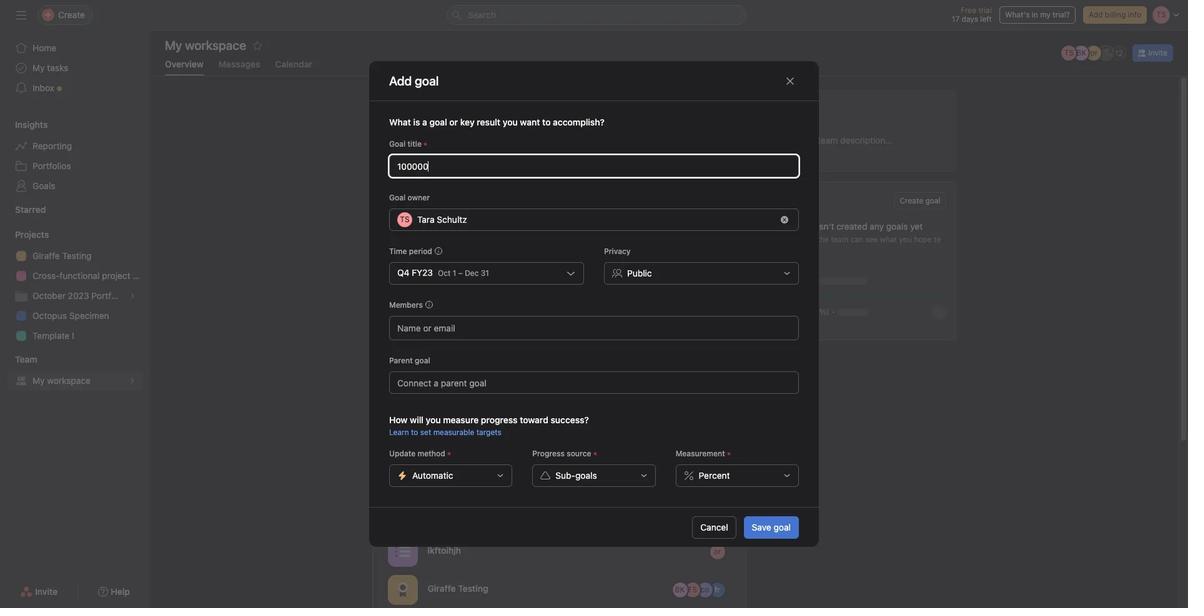 Task type: locate. For each thing, give the bounding box(es) containing it.
portfolios
[[32, 161, 71, 171]]

save goal button
[[744, 517, 799, 539]]

1 vertical spatial goals
[[576, 471, 597, 481]]

2 co from the top
[[701, 471, 710, 480]]

a right is
[[423, 117, 427, 127]]

ts left fr
[[688, 585, 698, 595]]

cancel
[[701, 522, 728, 533]]

octopus specimen down october 2023 portfolio link
[[32, 311, 109, 321]]

giraffe testing up cross-functional project plan link
[[32, 251, 92, 261]]

0 horizontal spatial template i
[[32, 331, 74, 341]]

required image up the drisco's
[[445, 451, 453, 458]]

1 my from the top
[[32, 62, 45, 73]]

2 vertical spatial you
[[426, 415, 441, 426]]

0 vertical spatial functional
[[60, 271, 100, 281]]

required image down members (12)
[[422, 141, 429, 148]]

1 horizontal spatial plan
[[531, 393, 548, 403]]

0 vertical spatial or
[[450, 117, 458, 127]]

bk left 9
[[675, 395, 685, 404]]

0 horizontal spatial plan
[[133, 271, 150, 281]]

goal left owner
[[389, 193, 406, 202]]

automatic button
[[389, 465, 513, 487]]

1 horizontal spatial invite button
[[1133, 44, 1174, 62]]

to inside how will you measure progress toward success? learn to set measurable targets
[[411, 428, 418, 437]]

bk left "pr"
[[1077, 48, 1087, 57]]

track
[[788, 307, 806, 317]]

add inside button
[[1089, 10, 1103, 19]]

3 co from the top
[[701, 585, 710, 595]]

ts left tara
[[400, 215, 410, 224]]

my inside global element
[[32, 62, 45, 73]]

computer image
[[395, 430, 410, 445]]

messages
[[219, 59, 260, 69]]

inbox
[[32, 82, 54, 93]]

2 my from the top
[[32, 376, 45, 386]]

ts
[[1065, 48, 1074, 57], [400, 215, 410, 224], [688, 395, 698, 404], [688, 471, 698, 480], [688, 585, 698, 595]]

9
[[715, 395, 720, 404]]

invite button
[[1133, 44, 1174, 62], [12, 581, 66, 604]]

testing up cross-functional project plan link
[[62, 251, 92, 261]]

1 vertical spatial template
[[428, 507, 466, 518]]

add
[[1089, 10, 1103, 19], [768, 235, 782, 244]]

1 vertical spatial you
[[900, 235, 912, 244]]

workspace
[[47, 376, 91, 386]]

my down team
[[32, 376, 45, 386]]

team right "the"
[[831, 235, 849, 244]]

goals
[[32, 181, 55, 191], [768, 194, 800, 208]]

time period
[[389, 247, 432, 256]]

1 vertical spatial octopus
[[428, 431, 463, 442]]

a up achieve.
[[784, 235, 788, 244]]

required image
[[445, 451, 453, 458], [592, 451, 599, 458]]

0 vertical spatial giraffe
[[32, 251, 60, 261]]

about us
[[768, 102, 818, 117]]

q4 fy23 oct 1 – dec 31
[[397, 267, 489, 278]]

1 vertical spatial specimen
[[465, 431, 506, 442]]

0 horizontal spatial testing
[[62, 251, 92, 261]]

search list box
[[447, 5, 747, 25]]

octopus specimen down measure at bottom
[[428, 431, 506, 442]]

megaphone image
[[395, 507, 410, 522]]

dec
[[465, 269, 479, 278]]

1 vertical spatial octopus specimen
[[428, 431, 506, 442]]

0 vertical spatial octopus specimen link
[[7, 306, 142, 326]]

required image for measurement
[[725, 451, 733, 458]]

ja
[[1103, 48, 1111, 57], [676, 471, 684, 480], [714, 509, 722, 518]]

project up progress
[[499, 393, 528, 403]]

1 goal from the top
[[389, 139, 406, 149]]

1 horizontal spatial giraffe
[[428, 583, 456, 594]]

or down cancel button
[[714, 547, 721, 557]]

left
[[981, 14, 992, 24]]

public button
[[604, 262, 799, 285]]

goal left title
[[389, 139, 406, 149]]

2 required image from the left
[[592, 451, 599, 458]]

project up the portfolio
[[102, 271, 130, 281]]

1 horizontal spatial to
[[934, 235, 941, 244]]

0 horizontal spatial goals
[[32, 181, 55, 191]]

home
[[32, 42, 56, 53]]

goal
[[389, 139, 406, 149], [389, 193, 406, 202]]

add inside this team hasn't created any goals yet add a goal so the team can see what you hope to achieve.
[[768, 235, 782, 244]]

goal right parent
[[415, 356, 430, 366]]

1 vertical spatial testing
[[458, 583, 488, 594]]

my tasks
[[32, 62, 68, 73]]

testing down lkftoihjh
[[458, 583, 488, 594]]

0 vertical spatial goals
[[887, 221, 908, 232]]

giraffe testing down lkftoihjh
[[428, 583, 488, 594]]

octopus specimen link down 2023
[[7, 306, 142, 326]]

functional
[[60, 271, 100, 281], [456, 393, 497, 403]]

functional up measure at bottom
[[456, 393, 497, 403]]

0 vertical spatial invite
[[1149, 48, 1168, 57]]

source
[[567, 449, 592, 459]]

add left billing at right top
[[1089, 10, 1103, 19]]

testing inside projects element
[[62, 251, 92, 261]]

trial?
[[1053, 10, 1071, 19]]

1 horizontal spatial goals
[[768, 194, 800, 208]]

you
[[503, 117, 518, 127], [900, 235, 912, 244], [426, 415, 441, 426]]

goal right create
[[926, 196, 941, 206]]

specimen down october 2023 portfolio
[[69, 311, 109, 321]]

required image for automatic
[[445, 451, 453, 458]]

1 vertical spatial template i
[[428, 507, 471, 518]]

goal for goal owner
[[389, 193, 406, 202]]

co
[[701, 395, 710, 404], [701, 471, 710, 480], [701, 585, 710, 595]]

required image up sub-goals dropdown button
[[592, 451, 599, 458]]

1 vertical spatial giraffe
[[428, 583, 456, 594]]

goal left so
[[790, 235, 805, 244]]

1 vertical spatial invite
[[35, 587, 58, 597]]

giraffe testing inside giraffe testing link
[[32, 251, 92, 261]]

0 horizontal spatial goals
[[576, 471, 597, 481]]

1 horizontal spatial you
[[503, 117, 518, 127]]

1 vertical spatial goals
[[768, 194, 800, 208]]

0 horizontal spatial invite button
[[12, 581, 66, 604]]

0 horizontal spatial or
[[450, 117, 458, 127]]

team up so
[[787, 221, 807, 232]]

1 vertical spatial to
[[411, 428, 418, 437]]

functional inside projects element
[[60, 271, 100, 281]]

0 horizontal spatial project
[[102, 271, 130, 281]]

0 vertical spatial cross-
[[32, 271, 60, 281]]

to left set
[[411, 428, 418, 437]]

ja down measurement
[[676, 471, 684, 480]]

my left tasks
[[32, 62, 45, 73]]

octopus inside projects element
[[32, 311, 67, 321]]

cross-functional project plan up progress
[[428, 393, 548, 403]]

octopus down october
[[32, 311, 67, 321]]

bk
[[1077, 48, 1087, 57], [675, 395, 685, 404], [700, 509, 710, 518], [675, 585, 685, 595]]

0 vertical spatial team
[[787, 221, 807, 232]]

0 vertical spatial goal
[[389, 139, 406, 149]]

specimen
[[69, 311, 109, 321], [465, 431, 506, 442]]

what
[[389, 117, 411, 127]]

automatic
[[412, 471, 453, 481]]

co left 9
[[701, 395, 710, 404]]

0 vertical spatial project
[[102, 271, 130, 281]]

created
[[837, 221, 868, 232]]

projects up giraffe testing link
[[15, 229, 49, 240]]

i down complete
[[468, 507, 471, 518]]

required image
[[422, 141, 429, 148], [725, 451, 733, 458]]

giraffe down projects dropdown button
[[32, 251, 60, 261]]

1 horizontal spatial or
[[714, 547, 721, 557]]

create
[[900, 196, 924, 206]]

1 vertical spatial my
[[32, 376, 45, 386]]

1 vertical spatial cross-functional project plan
[[428, 393, 548, 403]]

giraffe testing link
[[7, 246, 142, 266]]

cross- up measure at bottom
[[428, 393, 456, 403]]

0 vertical spatial template i
[[32, 331, 74, 341]]

set
[[420, 428, 431, 437]]

you inside this team hasn't created any goals yet add a goal so the team can see what you hope to achieve.
[[900, 235, 912, 244]]

1 vertical spatial cross-
[[428, 393, 456, 403]]

0 horizontal spatial required image
[[422, 141, 429, 148]]

update method
[[389, 449, 445, 459]]

goals up remove icon
[[768, 194, 800, 208]]

giraffe testing
[[32, 251, 92, 261], [428, 583, 488, 594]]

percent
[[699, 471, 730, 481]]

co for cross-functional project plan
[[701, 395, 710, 404]]

0 horizontal spatial octopus
[[32, 311, 67, 321]]

global element
[[0, 31, 150, 106]]

goals down portfolios
[[32, 181, 55, 191]]

1 vertical spatial co
[[701, 471, 710, 480]]

template inside projects element
[[32, 331, 70, 341]]

6
[[715, 471, 720, 481]]

invite
[[1149, 48, 1168, 57], [35, 587, 58, 597]]

1 horizontal spatial a
[[784, 235, 788, 244]]

fy23
[[412, 267, 433, 278]]

template up team
[[32, 331, 70, 341]]

i up teams element
[[72, 331, 74, 341]]

sub-
[[556, 471, 576, 481]]

1 horizontal spatial octopus specimen link
[[373, 419, 747, 457]]

1 horizontal spatial team
[[831, 235, 849, 244]]

template i up team
[[32, 331, 74, 341]]

1 vertical spatial required image
[[725, 451, 733, 458]]

octopus down measure at bottom
[[428, 431, 463, 442]]

giraffe down lkftoihjh
[[428, 583, 456, 594]]

goals inside dropdown button
[[576, 471, 597, 481]]

0 vertical spatial add
[[1089, 10, 1103, 19]]

my for my tasks
[[32, 62, 45, 73]]

1 horizontal spatial giraffe testing
[[428, 583, 488, 594]]

1 co from the top
[[701, 395, 710, 404]]

to inside this team hasn't created any goals yet add a goal so the team can see what you hope to achieve.
[[934, 235, 941, 244]]

or
[[450, 117, 458, 127], [714, 547, 721, 557]]

plan
[[133, 271, 150, 281], [531, 393, 548, 403]]

project right new
[[448, 356, 477, 367]]

testing
[[62, 251, 92, 261], [458, 583, 488, 594]]

0 horizontal spatial you
[[426, 415, 441, 426]]

or left key
[[450, 117, 458, 127]]

0 vertical spatial my
[[32, 62, 45, 73]]

toward success?
[[520, 415, 589, 426]]

0 vertical spatial cross-functional project plan
[[32, 271, 150, 281]]

2 vertical spatial project
[[499, 393, 528, 403]]

you left the want
[[503, 117, 518, 127]]

2 vertical spatial co
[[701, 585, 710, 595]]

ja right "pr"
[[1103, 48, 1111, 57]]

calendar
[[275, 59, 312, 69]]

1 vertical spatial goal
[[389, 193, 406, 202]]

1 horizontal spatial ja
[[714, 509, 722, 518]]

functional up october 2023 portfolio
[[60, 271, 100, 281]]

goal right save on the bottom right
[[774, 522, 791, 533]]

to right hope
[[934, 235, 941, 244]]

template down complete
[[428, 507, 466, 518]]

1 horizontal spatial octopus specimen
[[428, 431, 506, 442]]

ts left "pr"
[[1065, 48, 1074, 57]]

plan inside cross-functional project plan link
[[133, 271, 150, 281]]

this team hasn't created any goals yet add a goal so the team can see what you hope to achieve.
[[768, 221, 941, 256]]

october
[[32, 291, 66, 301]]

create goal button
[[895, 192, 946, 210]]

0 horizontal spatial to
[[411, 428, 418, 437]]

projects inside dropdown button
[[15, 229, 49, 240]]

specimen down progress
[[465, 431, 506, 442]]

0 vertical spatial octopus specimen
[[32, 311, 109, 321]]

1 vertical spatial functional
[[456, 393, 497, 403]]

add to starred image
[[253, 41, 263, 51]]

1 horizontal spatial goals
[[887, 221, 908, 232]]

my inside teams element
[[32, 376, 45, 386]]

result
[[477, 117, 501, 127]]

0 vertical spatial specimen
[[69, 311, 109, 321]]

i inside projects element
[[72, 331, 74, 341]]

ja up cancel
[[714, 509, 722, 518]]

cross-
[[32, 271, 60, 281], [428, 393, 456, 403]]

my workspace
[[32, 376, 91, 386]]

0 horizontal spatial octopus specimen link
[[7, 306, 142, 326]]

projects down 'members'
[[383, 314, 429, 328]]

1 vertical spatial ja
[[676, 471, 684, 480]]

add down this
[[768, 235, 782, 244]]

co left fr
[[701, 585, 710, 595]]

overview
[[165, 59, 204, 69]]

0 vertical spatial to
[[934, 235, 941, 244]]

portfolios link
[[7, 156, 142, 176]]

0 vertical spatial octopus
[[32, 311, 67, 321]]

0 horizontal spatial i
[[72, 331, 74, 341]]

template i down complete
[[428, 507, 471, 518]]

you up set
[[426, 415, 441, 426]]

co left 6
[[701, 471, 710, 480]]

0 vertical spatial projects
[[15, 229, 49, 240]]

you right 'what'
[[900, 235, 912, 244]]

0 horizontal spatial giraffe
[[32, 251, 60, 261]]

1 vertical spatial giraffe testing
[[428, 583, 488, 594]]

in
[[1032, 10, 1039, 19]]

create goal
[[900, 196, 941, 206]]

0 horizontal spatial functional
[[60, 271, 100, 281]]

required image up percent "dropdown button"
[[725, 451, 733, 458]]

cross-functional project plan up october 2023 portfolio
[[32, 271, 150, 281]]

0 vertical spatial i
[[72, 331, 74, 341]]

1 vertical spatial add
[[768, 235, 782, 244]]

0 horizontal spatial octopus specimen
[[32, 311, 109, 321]]

2 horizontal spatial ja
[[1103, 48, 1111, 57]]

1 horizontal spatial template
[[428, 507, 466, 518]]

hide sidebar image
[[16, 10, 26, 20]]

1 required image from the left
[[445, 451, 453, 458]]

0 horizontal spatial specimen
[[69, 311, 109, 321]]

free
[[961, 6, 977, 15]]

1 horizontal spatial functional
[[456, 393, 497, 403]]

reporting
[[32, 141, 72, 151]]

goals down source
[[576, 471, 597, 481]]

goals
[[887, 221, 908, 232], [576, 471, 597, 481]]

octopus specimen link up sub-
[[373, 419, 747, 457]]

goal for goal title
[[389, 139, 406, 149]]

inbox link
[[7, 78, 142, 98]]

1 vertical spatial octopus specimen link
[[373, 419, 747, 457]]

privacy
[[604, 247, 631, 256]]

goals inside this team hasn't created any goals yet add a goal so the team can see what you hope to achieve.
[[887, 221, 908, 232]]

0 vertical spatial testing
[[62, 251, 92, 261]]

see
[[866, 235, 878, 244]]

hope
[[914, 235, 932, 244]]

what's in my trial? button
[[1000, 6, 1076, 24]]

projects
[[15, 229, 49, 240], [383, 314, 429, 328]]

1 vertical spatial a
[[784, 235, 788, 244]]

1 horizontal spatial cross-functional project plan
[[428, 393, 548, 403]]

free trial 17 days left
[[952, 6, 992, 24]]

goals up 'what'
[[887, 221, 908, 232]]

cross- up october
[[32, 271, 60, 281]]

2 goal from the top
[[389, 193, 406, 202]]

2 vertical spatial ja
[[714, 509, 722, 518]]

0 horizontal spatial required image
[[445, 451, 453, 458]]

0 vertical spatial giraffe testing
[[32, 251, 92, 261]]

my for my workspace
[[32, 376, 45, 386]]

my tasks link
[[7, 58, 142, 78]]



Task type: describe. For each thing, give the bounding box(es) containing it.
what's in my trial?
[[1006, 10, 1071, 19]]

goal for parent goal
[[415, 356, 430, 366]]

goal inside this team hasn't created any goals yet add a goal so the team can see what you hope to achieve.
[[790, 235, 805, 244]]

tasks
[[47, 62, 68, 73]]

octopus specimen inside projects element
[[32, 311, 109, 321]]

my
[[1041, 10, 1051, 19]]

1 vertical spatial team
[[831, 235, 849, 244]]

1 horizontal spatial cross-
[[428, 393, 456, 403]]

overview link
[[165, 59, 204, 76]]

parent goal
[[389, 356, 430, 366]]

yet
[[911, 221, 923, 232]]

0 vertical spatial invite button
[[1133, 44, 1174, 62]]

add billing info button
[[1084, 6, 1147, 24]]

1 horizontal spatial invite
[[1149, 48, 1168, 57]]

add billing info
[[1089, 10, 1142, 19]]

projects element
[[0, 224, 150, 349]]

progress
[[533, 449, 565, 459]]

measure
[[443, 415, 479, 426]]

messages link
[[219, 59, 260, 76]]

teams element
[[0, 349, 150, 394]]

progress
[[481, 415, 518, 426]]

0 horizontal spatial ja
[[676, 471, 684, 480]]

trial
[[979, 6, 992, 15]]

complete
[[438, 479, 472, 488]]

pr
[[1091, 48, 1098, 57]]

new project
[[428, 356, 477, 367]]

home link
[[7, 38, 142, 58]]

sub-goals button
[[533, 465, 656, 487]]

to accomplish?
[[543, 117, 605, 127]]

hasn't
[[810, 221, 835, 232]]

will
[[410, 415, 424, 426]]

0 horizontal spatial team
[[787, 221, 807, 232]]

q4
[[397, 267, 410, 278]]

october 2023 portfolio
[[32, 291, 126, 301]]

percent button
[[676, 465, 799, 487]]

billing
[[1105, 10, 1126, 19]]

projects button
[[0, 229, 49, 241]]

0 horizontal spatial invite
[[35, 587, 58, 597]]

1 vertical spatial plan
[[531, 393, 548, 403]]

save goal
[[752, 522, 791, 533]]

insights button
[[0, 119, 48, 131]]

team button
[[0, 354, 37, 366]]

1 horizontal spatial testing
[[458, 583, 488, 594]]

my workspace
[[165, 38, 246, 52]]

cross-functional project plan link
[[7, 266, 150, 286]]

1 horizontal spatial octopus
[[428, 431, 463, 442]]

want
[[520, 117, 540, 127]]

october 2023 portfolio link
[[7, 286, 142, 306]]

new
[[428, 356, 446, 367]]

giraffe inside projects element
[[32, 251, 60, 261]]

calendar link
[[275, 59, 312, 76]]

1
[[453, 269, 456, 278]]

list image
[[395, 545, 410, 560]]

insights element
[[0, 114, 150, 199]]

ribbon image
[[395, 583, 410, 598]]

bk left fr
[[675, 585, 685, 595]]

template i link
[[7, 326, 142, 346]]

(55%)
[[808, 307, 830, 317]]

project inside cross-functional project plan link
[[102, 271, 130, 281]]

owner
[[408, 193, 430, 202]]

my workspace link
[[7, 371, 142, 391]]

reporting link
[[7, 136, 142, 156]]

close this dialog image
[[786, 76, 796, 86]]

measurable
[[434, 428, 475, 437]]

search
[[468, 9, 496, 20]]

drisco's
[[428, 463, 462, 474]]

required image for goal title
[[422, 141, 429, 148]]

team
[[15, 354, 37, 365]]

insights
[[15, 119, 48, 130]]

the
[[818, 235, 829, 244]]

Enter goal name text field
[[389, 155, 799, 177]]

goals link
[[7, 176, 142, 196]]

drisco's drinks
[[428, 463, 490, 474]]

–
[[459, 269, 463, 278]]

measurement
[[676, 449, 725, 459]]

any
[[870, 221, 884, 232]]

how will you measure progress toward success? learn to set measurable targets
[[389, 415, 589, 437]]

1 horizontal spatial projects
[[383, 314, 429, 328]]

0 vertical spatial you
[[503, 117, 518, 127]]

a inside this team hasn't created any goals yet add a goal so the team can see what you hope to achieve.
[[784, 235, 788, 244]]

31
[[481, 269, 489, 278]]

what's
[[1006, 10, 1030, 19]]

method
[[418, 449, 445, 459]]

goal title
[[389, 139, 422, 149]]

is
[[413, 117, 420, 127]]

goal for create goal
[[926, 196, 941, 206]]

bk up cancel
[[700, 509, 710, 518]]

days
[[962, 14, 979, 24]]

specimen inside projects element
[[69, 311, 109, 321]]

12
[[1116, 48, 1124, 58]]

oct
[[438, 269, 451, 278]]

schultz
[[437, 214, 467, 225]]

1 vertical spatial project
[[448, 356, 477, 367]]

goal right is
[[430, 117, 447, 127]]

co for giraffe testing
[[701, 585, 710, 595]]

ts left percent
[[688, 471, 698, 480]]

public
[[627, 268, 652, 279]]

1 horizontal spatial template i
[[428, 507, 471, 518]]

0 horizontal spatial a
[[423, 117, 427, 127]]

1 vertical spatial invite button
[[12, 581, 66, 604]]

ts left 9
[[688, 395, 698, 404]]

0 vertical spatial ja
[[1103, 48, 1111, 57]]

2023
[[68, 291, 89, 301]]

Name or email text field
[[397, 321, 465, 336]]

goals inside insights element
[[32, 181, 55, 191]]

remove image
[[781, 216, 789, 224]]

•
[[832, 307, 836, 317]]

goal owner
[[389, 193, 430, 202]]

so
[[807, 235, 816, 244]]

title
[[408, 139, 422, 149]]

goal for save goal
[[774, 522, 791, 533]]

cross- inside projects element
[[32, 271, 60, 281]]

required image for sub-goals
[[592, 451, 599, 458]]

period
[[409, 247, 432, 256]]

you inside how will you measure progress toward success? learn to set measurable targets
[[426, 415, 441, 426]]

members
[[389, 301, 423, 310]]

1 vertical spatial i
[[468, 507, 471, 518]]

globe image
[[395, 466, 410, 481]]

save
[[752, 522, 772, 533]]

what
[[880, 235, 898, 244]]

tara schultz
[[417, 214, 467, 225]]

progress source
[[533, 449, 592, 459]]

template i inside projects element
[[32, 331, 74, 341]]

how
[[389, 415, 408, 426]]

Connect a parent goal text field
[[389, 372, 799, 394]]

17
[[952, 14, 960, 24]]

members (12)
[[383, 102, 461, 117]]

cross-functional project plan inside cross-functional project plan link
[[32, 271, 150, 281]]

info
[[1129, 10, 1142, 19]]

1 vertical spatial or
[[714, 547, 721, 557]]

sub-goals
[[556, 471, 597, 481]]

puzzle image
[[395, 392, 410, 407]]



Task type: vqa. For each thing, say whether or not it's contained in the screenshot.
first Mark complete image from the bottom
no



